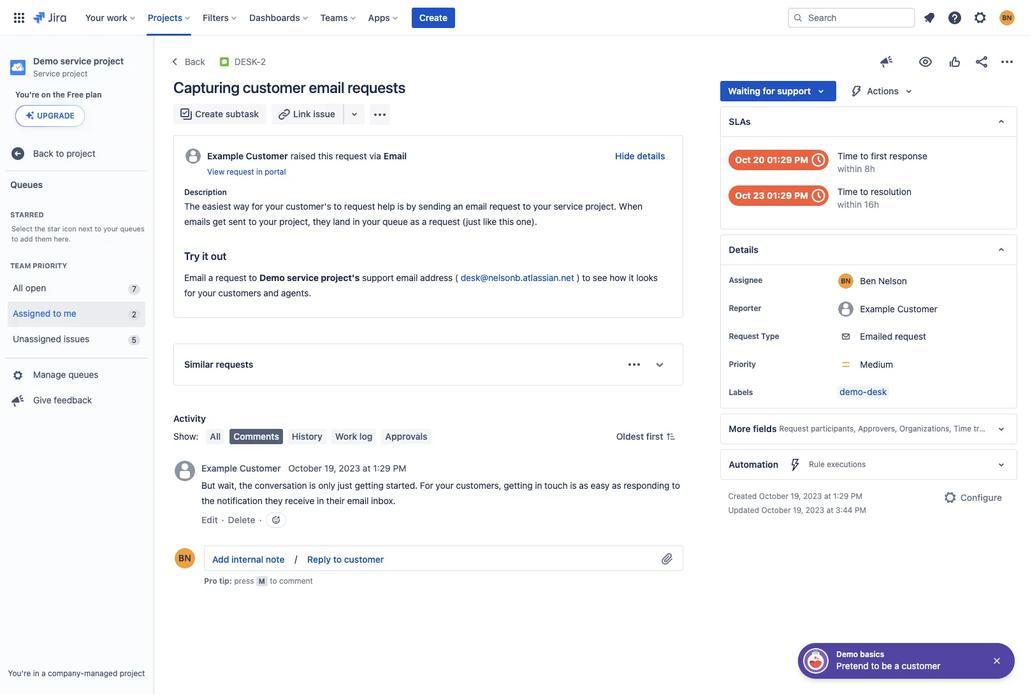 Task type: locate. For each thing, give the bounding box(es) containing it.
when
[[619, 201, 643, 212]]

customer inside demo basics pretend to be a customer
[[902, 661, 941, 672]]

create right apps dropdown button
[[420, 12, 448, 23]]

for
[[763, 85, 776, 96], [252, 201, 263, 212], [184, 288, 196, 299]]

it inside ) to see how it looks for your customers and agents.
[[629, 272, 634, 283]]

to left add
[[11, 235, 18, 243]]

1 vertical spatial time
[[838, 186, 858, 197]]

settings image
[[974, 10, 989, 25]]

link
[[294, 108, 311, 119]]

01:29
[[768, 154, 793, 165], [767, 190, 793, 201]]

1 horizontal spatial it
[[629, 272, 634, 283]]

2 01:29 from the top
[[767, 190, 793, 201]]

1 horizontal spatial all
[[210, 431, 221, 442]]

a left company-
[[41, 669, 46, 679]]

0 vertical spatial oct
[[736, 154, 752, 165]]

capturing customer email requests
[[174, 78, 406, 96]]

your left the project,
[[259, 216, 277, 227]]

configure link
[[936, 488, 1011, 508]]

them
[[35, 235, 52, 243]]

0 horizontal spatial this
[[318, 151, 333, 161]]

2 vertical spatial customer
[[902, 661, 941, 672]]

to left me
[[53, 308, 61, 319]]

request
[[729, 332, 760, 341]]

demo inside demo basics pretend to be a customer
[[837, 650, 859, 660]]

1 horizontal spatial first
[[872, 151, 888, 161]]

as down "by"
[[411, 216, 420, 227]]

oct for oct 23 01:29 pm
[[736, 190, 752, 201]]

0 horizontal spatial first
[[647, 431, 664, 442]]

1 01:29 from the top
[[768, 154, 793, 165]]

october up only
[[288, 463, 322, 474]]

2 up 5
[[132, 310, 137, 319]]

comment
[[279, 577, 313, 586]]

0 vertical spatial email
[[384, 151, 407, 161]]

time
[[838, 151, 859, 161], [838, 186, 858, 197]]

customers
[[218, 288, 261, 299]]

0 horizontal spatial email
[[184, 272, 206, 283]]

email inside the easiest way for your customer's to request help is by sending an email request to your service project. when emails get sent to your project, they land in your queue as a request (just like this one).
[[466, 201, 487, 212]]

for right way
[[252, 201, 263, 212]]

2023 left 3:44
[[806, 506, 825, 515]]

october right updated
[[762, 506, 792, 515]]

email right via
[[384, 151, 407, 161]]

time up the within 8h button
[[838, 151, 859, 161]]

1 vertical spatial 2023
[[804, 492, 823, 501]]

reply to customer button
[[300, 550, 392, 570]]

sidebar navigation image
[[139, 51, 167, 77]]

2 horizontal spatial for
[[763, 85, 776, 96]]

0 vertical spatial it
[[202, 251, 209, 262]]

to left be
[[872, 661, 880, 672]]

the inside starred select the star icon next to your queues to add them here.
[[35, 225, 45, 233]]

demo up and at the top
[[260, 272, 285, 283]]

0 horizontal spatial getting
[[355, 480, 384, 491]]

customer's
[[286, 201, 331, 212]]

pm right 23
[[795, 190, 809, 201]]

16h
[[865, 199, 880, 210]]

is right touch
[[571, 480, 577, 491]]

1:29 up 3:44
[[834, 492, 849, 501]]

2 horizontal spatial service
[[554, 201, 583, 212]]

1 vertical spatial oct
[[736, 190, 752, 201]]

to inside demo basics pretend to be a customer
[[872, 661, 880, 672]]

2 up 'capturing customer email requests'
[[261, 56, 266, 67]]

they down conversation
[[265, 496, 283, 507]]

request left via
[[336, 151, 367, 161]]

1 vertical spatial create
[[195, 108, 223, 119]]

clockicon image left within 16h button
[[809, 186, 829, 206]]

priority up open
[[33, 261, 67, 270]]

1 horizontal spatial example customer
[[861, 303, 938, 314]]

1 horizontal spatial demo
[[260, 272, 285, 283]]

priority
[[33, 261, 67, 270], [729, 360, 757, 369]]

this
[[318, 151, 333, 161], [499, 216, 514, 227]]

your profile and settings image
[[1000, 10, 1016, 25]]

this right like
[[499, 216, 514, 227]]

1 horizontal spatial back
[[185, 56, 205, 67]]

banner containing your work
[[0, 0, 1031, 36]]

1 vertical spatial for
[[252, 201, 263, 212]]

0 vertical spatial 2
[[261, 56, 266, 67]]

request
[[336, 151, 367, 161], [227, 167, 254, 177], [344, 201, 375, 212], [490, 201, 521, 212], [429, 216, 460, 227], [216, 272, 247, 283], [896, 331, 927, 342]]

1 horizontal spatial as
[[579, 480, 589, 491]]

group
[[5, 358, 148, 418]]

20
[[754, 154, 765, 165]]

a right be
[[895, 661, 900, 672]]

0 horizontal spatial requests
[[216, 359, 254, 370]]

to up within 16h button
[[861, 186, 869, 197]]

back for back to project
[[33, 148, 53, 159]]

receive
[[285, 496, 315, 507]]

to up 8h
[[861, 151, 869, 161]]

0 horizontal spatial 1:29
[[373, 463, 391, 474]]

email down try
[[184, 272, 206, 283]]

tip:
[[219, 577, 232, 586]]

menu bar containing all
[[204, 429, 434, 445]]

0 horizontal spatial 2
[[132, 310, 137, 319]]

2 vertical spatial at
[[827, 506, 834, 515]]

queues inside button
[[68, 369, 99, 380]]

0 vertical spatial you're
[[15, 90, 39, 100]]

1 vertical spatial they
[[265, 496, 283, 507]]

1 vertical spatial customer
[[898, 303, 938, 314]]

actions button
[[842, 81, 925, 101]]

customer up emailed request on the right of the page
[[898, 303, 938, 314]]

in left touch
[[535, 480, 543, 491]]

all inside button
[[210, 431, 221, 442]]

as left 'easy'
[[579, 480, 589, 491]]

service inside demo service project service project
[[60, 56, 91, 66]]

getting up inbox.
[[355, 480, 384, 491]]

project
[[94, 56, 124, 66], [62, 69, 88, 78], [67, 148, 95, 159], [120, 669, 145, 679]]

2 vertical spatial demo
[[837, 650, 859, 660]]

0 horizontal spatial for
[[184, 288, 196, 299]]

(just
[[463, 216, 481, 227]]

the
[[184, 201, 200, 212]]

pm up 3:44
[[852, 492, 863, 501]]

to right )
[[583, 272, 591, 283]]

for right waiting
[[763, 85, 776, 96]]

2 vertical spatial 2023
[[806, 506, 825, 515]]

history
[[292, 431, 323, 442]]

via
[[370, 151, 381, 161]]

vote options: no one has voted for this issue yet. image
[[948, 54, 963, 70]]

your inside starred select the star icon next to your queues to add them here.
[[103, 225, 118, 233]]

details
[[637, 151, 666, 161]]

reply to customer
[[308, 554, 384, 565]]

ben nelson
[[861, 275, 908, 286]]

view request in portal
[[207, 167, 286, 177]]

is
[[398, 201, 404, 212], [310, 480, 316, 491], [571, 480, 577, 491]]

demo inside demo service project service project
[[33, 56, 58, 66]]

to right reply
[[333, 554, 342, 565]]

the up notification
[[239, 480, 253, 491]]

0 vertical spatial create
[[420, 12, 448, 23]]

assigned to me
[[13, 308, 76, 319]]

banner
[[0, 0, 1031, 36]]

0 vertical spatial this
[[318, 151, 333, 161]]

in left "their"
[[317, 496, 324, 507]]

demo up "service"
[[33, 56, 58, 66]]

example up view
[[207, 151, 244, 161]]

oct for oct 20 01:29 pm
[[736, 154, 752, 165]]

2023 up just at bottom left
[[339, 463, 361, 474]]

1 vertical spatial you're
[[8, 669, 31, 679]]

unassigned issues
[[13, 334, 90, 345]]

support inside dropdown button
[[778, 85, 812, 96]]

within
[[838, 163, 863, 174], [838, 199, 863, 210]]

they left land
[[313, 216, 331, 227]]

1 vertical spatial 1:29
[[834, 492, 849, 501]]

1 horizontal spatial 1:29
[[834, 492, 849, 501]]

request up customers
[[216, 272, 247, 283]]

october
[[288, 463, 322, 474], [760, 492, 789, 501], [762, 506, 792, 515]]

at left 3:44
[[827, 506, 834, 515]]

me
[[64, 308, 76, 319]]

for inside dropdown button
[[763, 85, 776, 96]]

service
[[60, 56, 91, 66], [554, 201, 583, 212], [287, 272, 319, 283]]

1 vertical spatial service
[[554, 201, 583, 212]]

1 horizontal spatial service
[[287, 272, 319, 283]]

0 vertical spatial service
[[60, 56, 91, 66]]

to up customers
[[249, 272, 257, 283]]

automation element
[[721, 450, 1018, 480]]

all left open
[[13, 283, 23, 294]]

clockicon image left the within 8h button
[[809, 150, 829, 170]]

0 vertical spatial clockicon image
[[809, 150, 829, 170]]

they inside the easiest way for your customer's to request help is by sending an email request to your service project. when emails get sent to your project, they land in your queue as a request (just like this one).
[[313, 216, 331, 227]]

project down upgrade
[[67, 148, 95, 159]]

queues up give feedback button
[[68, 369, 99, 380]]

2 vertical spatial october
[[762, 506, 792, 515]]

october right created
[[760, 492, 789, 501]]

queues
[[120, 225, 145, 233], [68, 369, 99, 380]]

1 vertical spatial it
[[629, 272, 634, 283]]

2 oct from the top
[[736, 190, 752, 201]]

back link
[[166, 52, 209, 72]]

to inside ) to see how it looks for your customers and agents.
[[583, 272, 591, 283]]

0 vertical spatial support
[[778, 85, 812, 96]]

the for on
[[53, 90, 65, 100]]

search image
[[794, 12, 804, 23]]

getting
[[355, 480, 384, 491], [504, 480, 533, 491]]

1 horizontal spatial priority
[[729, 360, 757, 369]]

customer down copy link to issue icon
[[243, 78, 306, 96]]

1 horizontal spatial queues
[[120, 225, 145, 233]]

actions
[[868, 85, 900, 96]]

press
[[234, 577, 254, 586]]

priority left priority pin to top. only you can see pinned fields. image
[[729, 360, 757, 369]]

your up one).
[[534, 201, 552, 212]]

1 horizontal spatial customer
[[344, 554, 384, 565]]

all open
[[13, 283, 46, 294]]

details element
[[721, 235, 1018, 265]]

0 horizontal spatial queues
[[68, 369, 99, 380]]

at down log
[[363, 463, 371, 474]]

time for time to first response within 8h
[[838, 151, 859, 161]]

give feedback image
[[880, 54, 895, 70]]

1 vertical spatial priority
[[729, 360, 757, 369]]

and
[[264, 288, 279, 299]]

example up emailed
[[861, 303, 896, 314]]

0 horizontal spatial create
[[195, 108, 223, 119]]

time inside time to resolution within 16h
[[838, 186, 858, 197]]

create inside primary element
[[420, 12, 448, 23]]

clockicon image
[[809, 150, 829, 170], [809, 186, 829, 206]]

1 horizontal spatial getting
[[504, 480, 533, 491]]

pm right 20
[[795, 154, 809, 165]]

demo
[[33, 56, 58, 66], [260, 272, 285, 283], [837, 650, 859, 660]]

starred group
[[5, 197, 148, 248]]

for down try
[[184, 288, 196, 299]]

add app image
[[372, 107, 388, 122]]

in left portal
[[256, 167, 263, 177]]

0 vertical spatial back
[[185, 56, 205, 67]]

0 horizontal spatial back
[[33, 148, 53, 159]]

oct 20 01:29 pm
[[736, 154, 809, 165]]

service up free
[[60, 56, 91, 66]]

you're for you're in a company-managed project
[[8, 669, 31, 679]]

the for select
[[35, 225, 45, 233]]

first inside button
[[647, 431, 664, 442]]

1 vertical spatial customer
[[344, 554, 384, 565]]

2023 down rule at the bottom of the page
[[804, 492, 823, 501]]

0 horizontal spatial they
[[265, 496, 283, 507]]

0 vertical spatial customer
[[243, 78, 306, 96]]

to right 'responding'
[[672, 480, 681, 491]]

easiest
[[202, 201, 231, 212]]

01:29 right 23
[[767, 190, 793, 201]]

1 horizontal spatial they
[[313, 216, 331, 227]]

to inside reply to customer button
[[333, 554, 342, 565]]

you're left company-
[[8, 669, 31, 679]]

1 vertical spatial email
[[184, 272, 206, 283]]

2 vertical spatial for
[[184, 288, 196, 299]]

all for all open
[[13, 283, 23, 294]]

jira image
[[33, 10, 66, 25], [33, 10, 66, 25]]

first left newest first image
[[647, 431, 664, 442]]

example customer up wait,
[[202, 463, 281, 474]]

0 vertical spatial priority
[[33, 261, 67, 270]]

1 horizontal spatial is
[[398, 201, 404, 212]]

wait,
[[218, 480, 237, 491]]

1 horizontal spatial this
[[499, 216, 514, 227]]

the down but
[[202, 496, 215, 507]]

1 vertical spatial 01:29
[[767, 190, 793, 201]]

2 vertical spatial service
[[287, 272, 319, 283]]

they
[[313, 216, 331, 227], [265, 496, 283, 507]]

in inside the easiest way for your customer's to request help is by sending an email request to your service project. when emails get sent to your project, they land in your queue as a request (just like this one).
[[353, 216, 360, 227]]

time for time to resolution within 16h
[[838, 186, 858, 197]]

requests up the add app image
[[348, 78, 406, 96]]

this inside the easiest way for your customer's to request help is by sending an email request to your service project. when emails get sent to your project, they land in your queue as a request (just like this one).
[[499, 216, 514, 227]]

updated
[[729, 506, 760, 515]]

your
[[266, 201, 284, 212], [534, 201, 552, 212], [259, 216, 277, 227], [362, 216, 380, 227], [103, 225, 118, 233], [198, 288, 216, 299], [436, 480, 454, 491]]

example up wait,
[[202, 463, 237, 474]]

is inside the easiest way for your customer's to request help is by sending an email request to your service project. when emails get sent to your project, they land in your queue as a request (just like this one).
[[398, 201, 404, 212]]

responding
[[624, 480, 670, 491]]

1 horizontal spatial requests
[[348, 78, 406, 96]]

1 vertical spatial example customer
[[202, 463, 281, 474]]

2 horizontal spatial customer
[[902, 661, 941, 672]]

customer up conversation
[[240, 463, 281, 474]]

requests right similar
[[216, 359, 254, 370]]

manage queues
[[33, 369, 99, 380]]

1 vertical spatial at
[[825, 492, 832, 501]]

0 vertical spatial 1:29
[[373, 463, 391, 474]]

assignee
[[729, 276, 763, 285]]

1 horizontal spatial 2
[[261, 56, 266, 67]]

1:29 inside created october 19, 2023 at 1:29 pm updated october 19, 2023 at 3:44 pm
[[834, 492, 849, 501]]

your down "help"
[[362, 216, 380, 227]]

first
[[872, 151, 888, 161], [647, 431, 664, 442]]

support right waiting
[[778, 85, 812, 96]]

a inside the easiest way for your customer's to request help is by sending an email request to your service project. when emails get sent to your project, they land in your queue as a request (just like this one).
[[422, 216, 427, 227]]

hide details button
[[608, 146, 673, 167]]

more fields element
[[721, 414, 1018, 445]]

time up within 16h button
[[838, 186, 858, 197]]

details
[[729, 244, 759, 255]]

customers,
[[456, 480, 502, 491]]

back up queues
[[33, 148, 53, 159]]

0 horizontal spatial support
[[362, 272, 394, 283]]

oct left 23
[[736, 190, 752, 201]]

oldest first button
[[609, 429, 684, 445]]

your right next
[[103, 225, 118, 233]]

the right on on the left top of page
[[53, 90, 65, 100]]

as right 'easy'
[[612, 480, 622, 491]]

support right project's
[[362, 272, 394, 283]]

getting left touch
[[504, 480, 533, 491]]

1 vertical spatial all
[[210, 431, 221, 442]]

1 vertical spatial example
[[861, 303, 896, 314]]

0 vertical spatial 01:29
[[768, 154, 793, 165]]

0 vertical spatial time
[[838, 151, 859, 161]]

customer right reply
[[344, 554, 384, 565]]

0 horizontal spatial as
[[411, 216, 420, 227]]

email up (just
[[466, 201, 487, 212]]

0 horizontal spatial it
[[202, 251, 209, 262]]

menu bar
[[204, 429, 434, 445]]

demo for demo basics
[[837, 650, 859, 660]]

0 horizontal spatial priority
[[33, 261, 67, 270]]

01:29 for 20
[[768, 154, 793, 165]]

priority pin to top. only you can see pinned fields. image
[[759, 360, 769, 370]]

agents.
[[281, 288, 311, 299]]

request right view
[[227, 167, 254, 177]]

time inside 'time to first response within 8h'
[[838, 151, 859, 161]]

0 vertical spatial for
[[763, 85, 776, 96]]

an
[[454, 201, 463, 212]]

0 horizontal spatial demo
[[33, 56, 58, 66]]

create subtask button
[[174, 104, 267, 124]]

1 vertical spatial this
[[499, 216, 514, 227]]

email up the issue
[[309, 78, 345, 96]]

7
[[132, 284, 137, 294]]

desk-2 link
[[235, 54, 266, 70]]

request type
[[729, 332, 780, 341]]

way
[[234, 201, 250, 212]]

project,
[[280, 216, 311, 227]]

requests
[[348, 78, 406, 96], [216, 359, 254, 370]]

all inside team priority group
[[13, 283, 23, 294]]

pretend
[[837, 661, 869, 672]]

1:29
[[373, 463, 391, 474], [834, 492, 849, 501]]

the up them
[[35, 225, 45, 233]]

to inside 'time to first response within 8h'
[[861, 151, 869, 161]]

created october 19, 2023 at 1:29 pm updated october 19, 2023 at 3:44 pm
[[729, 492, 867, 515]]

0 horizontal spatial example customer
[[202, 463, 281, 474]]

desk@nelsonb.atlassian.net
[[461, 272, 575, 283]]

1 horizontal spatial email
[[384, 151, 407, 161]]

your right for
[[436, 480, 454, 491]]

2 vertical spatial 19,
[[794, 506, 804, 515]]

for inside the easiest way for your customer's to request help is by sending an email request to your service project. when emails get sent to your project, they land in your queue as a request (just like this one).
[[252, 201, 263, 212]]

1 horizontal spatial support
[[778, 85, 812, 96]]

try it out
[[184, 251, 227, 262]]

desk
[[868, 387, 888, 397]]

0 vertical spatial first
[[872, 151, 888, 161]]

it
[[202, 251, 209, 262], [629, 272, 634, 283]]

1 oct from the top
[[736, 154, 752, 165]]

feedback
[[54, 395, 92, 406]]

work log button
[[332, 429, 377, 445]]

1 vertical spatial clockicon image
[[809, 186, 829, 206]]

support
[[778, 85, 812, 96], [362, 272, 394, 283]]

for inside ) to see how it looks for your customers and agents.
[[184, 288, 196, 299]]

all right show:
[[210, 431, 221, 442]]

pro tip: press m to comment
[[204, 577, 313, 586]]

projects
[[148, 12, 183, 23]]

0 vertical spatial customer
[[246, 151, 288, 161]]

1:29 up the started.
[[373, 463, 391, 474]]

a down the sending
[[422, 216, 427, 227]]

demo-
[[840, 387, 868, 397]]

you're on the free plan
[[15, 90, 102, 100]]

fields
[[754, 424, 777, 434]]

2 horizontal spatial demo
[[837, 650, 859, 660]]

it right 'how'
[[629, 272, 634, 283]]



Task type: vqa. For each thing, say whether or not it's contained in the screenshot.


Task type: describe. For each thing, give the bounding box(es) containing it.
to inside team priority group
[[53, 308, 61, 319]]

response
[[890, 151, 928, 161]]

clockicon image for oct 20 01:29 pm
[[809, 150, 829, 170]]

primary element
[[8, 0, 788, 35]]

dashboards
[[249, 12, 300, 23]]

5
[[132, 335, 137, 345]]

delete
[[228, 515, 256, 526]]

view
[[207, 167, 225, 177]]

conversation
[[255, 480, 307, 491]]

address
[[420, 272, 453, 283]]

)
[[577, 272, 580, 283]]

request inside "link"
[[227, 167, 254, 177]]

2 horizontal spatial as
[[612, 480, 622, 491]]

copy link to comment image
[[409, 463, 419, 473]]

within inside time to resolution within 16h
[[838, 199, 863, 210]]

team priority group
[[5, 248, 148, 358]]

filters button
[[199, 7, 242, 28]]

email inside the but wait, the conversation is only just getting started. for your customers, getting in touch is as easy as responding to the notification they receive in their email inbox.
[[347, 496, 369, 507]]

get
[[213, 216, 226, 227]]

actions image
[[1000, 54, 1016, 70]]

queues inside starred select the star icon next to your queues to add them here.
[[120, 225, 145, 233]]

request right emailed
[[896, 331, 927, 342]]

2 inside team priority group
[[132, 310, 137, 319]]

similar requests
[[184, 359, 254, 370]]

0 vertical spatial october
[[288, 463, 322, 474]]

2 vertical spatial example
[[202, 463, 237, 474]]

link issue
[[294, 108, 335, 119]]

help
[[378, 201, 395, 212]]

see
[[593, 272, 608, 283]]

copy link to issue image
[[264, 56, 274, 66]]

waiting for support button
[[721, 81, 837, 101]]

within 16h button
[[838, 198, 880, 211]]

your
[[85, 12, 105, 23]]

unassigned
[[13, 334, 61, 345]]

request up land
[[344, 201, 375, 212]]

to up land
[[334, 201, 342, 212]]

project's
[[321, 272, 360, 283]]

0 vertical spatial example
[[207, 151, 244, 161]]

within inside 'time to first response within 8h'
[[838, 163, 863, 174]]

waiting
[[729, 85, 761, 96]]

select
[[11, 225, 33, 233]]

land
[[333, 216, 351, 227]]

create for create subtask
[[195, 108, 223, 119]]

0 vertical spatial at
[[363, 463, 371, 474]]

23
[[754, 190, 765, 201]]

edit
[[202, 515, 218, 526]]

01:29 for 23
[[767, 190, 793, 201]]

plan
[[86, 90, 102, 100]]

watch options: you are not watching this issue, 0 people watching image
[[919, 54, 934, 70]]

0 horizontal spatial is
[[310, 480, 316, 491]]

to right m
[[270, 577, 277, 586]]

nelson
[[879, 275, 908, 286]]

a inside demo basics pretend to be a customer
[[895, 661, 900, 672]]

1 vertical spatial support
[[362, 272, 394, 283]]

a down try it out
[[209, 272, 213, 283]]

configure
[[961, 493, 1003, 503]]

work
[[107, 12, 127, 23]]

to inside the but wait, the conversation is only just getting started. for your customers, getting in touch is as easy as responding to the notification they receive in their email inbox.
[[672, 480, 681, 491]]

rule executions
[[810, 460, 866, 470]]

to up one).
[[523, 201, 531, 212]]

appswitcher icon image
[[11, 10, 27, 25]]

Search field
[[788, 7, 916, 28]]

apps button
[[365, 7, 403, 28]]

your up the project,
[[266, 201, 284, 212]]

2 horizontal spatial is
[[571, 480, 577, 491]]

0 vertical spatial example customer
[[861, 303, 938, 314]]

here.
[[54, 235, 71, 243]]

the for wait,
[[239, 480, 253, 491]]

oldest first
[[617, 431, 664, 442]]

manage
[[33, 369, 66, 380]]

your inside the but wait, the conversation is only just getting started. for your customers, getting in touch is as easy as responding to the notification they receive in their email inbox.
[[436, 480, 454, 491]]

comments button
[[230, 429, 283, 445]]

manage queues button
[[5, 363, 148, 388]]

their
[[327, 496, 345, 507]]

priority inside group
[[33, 261, 67, 270]]

your inside ) to see how it looks for your customers and agents.
[[198, 288, 216, 299]]

type
[[762, 332, 780, 341]]

upgrade
[[37, 111, 75, 121]]

1 vertical spatial october
[[760, 492, 789, 501]]

request down the sending
[[429, 216, 460, 227]]

but
[[202, 480, 215, 491]]

only
[[318, 480, 336, 491]]

in inside "link"
[[256, 167, 263, 177]]

as inside the easiest way for your customer's to request help is by sending an email request to your service project. when emails get sent to your project, they land in your queue as a request (just like this one).
[[411, 216, 420, 227]]

subtask
[[226, 108, 259, 119]]

log
[[360, 431, 373, 442]]

add
[[212, 554, 229, 565]]

project up free
[[62, 69, 88, 78]]

sent
[[229, 216, 246, 227]]

add reaction image
[[271, 515, 281, 526]]

but wait, the conversation is only just getting started. for your customers, getting in touch is as easy as responding to the notification they receive in their email inbox.
[[202, 480, 683, 507]]

description
[[184, 188, 227, 197]]

1 vertical spatial requests
[[216, 359, 254, 370]]

to right next
[[95, 225, 101, 233]]

(
[[455, 272, 459, 283]]

hide details
[[616, 151, 666, 161]]

team priority
[[10, 261, 67, 270]]

back for back
[[185, 56, 205, 67]]

queues
[[10, 179, 43, 190]]

dashboards button
[[246, 7, 313, 28]]

medium
[[861, 359, 894, 370]]

comments
[[234, 431, 279, 442]]

service request image
[[219, 57, 230, 67]]

they inside the but wait, the conversation is only just getting started. for your customers, getting in touch is as easy as responding to the notification they receive in their email inbox.
[[265, 496, 283, 507]]

reporter
[[729, 304, 762, 313]]

example customer raised this request via email
[[207, 151, 407, 161]]

waiting for support
[[729, 85, 812, 96]]

email left 'address'
[[397, 272, 418, 283]]

desk-2
[[235, 56, 266, 67]]

all button
[[206, 429, 225, 445]]

0 horizontal spatial customer
[[243, 78, 306, 96]]

easy
[[591, 480, 610, 491]]

profile image of ben nelson image
[[175, 549, 195, 569]]

to inside time to resolution within 16h
[[861, 186, 869, 197]]

close image
[[993, 656, 1003, 667]]

notifications image
[[922, 10, 938, 25]]

clockicon image for oct 23 01:29 pm
[[809, 186, 829, 206]]

view request in portal link
[[207, 167, 286, 177]]

oldest
[[617, 431, 644, 442]]

in left company-
[[33, 669, 39, 679]]

for
[[420, 480, 434, 491]]

all for all
[[210, 431, 221, 442]]

1 getting from the left
[[355, 480, 384, 491]]

newest first image
[[666, 432, 676, 442]]

share image
[[975, 54, 990, 70]]

2 getting from the left
[[504, 480, 533, 491]]

group containing manage queues
[[5, 358, 148, 418]]

pm left copy link to comment image
[[393, 463, 407, 474]]

one).
[[517, 216, 538, 227]]

issue
[[313, 108, 335, 119]]

ben
[[861, 275, 877, 286]]

try
[[184, 251, 200, 262]]

first inside 'time to first response within 8h'
[[872, 151, 888, 161]]

to right sent
[[249, 216, 257, 227]]

resolution
[[871, 186, 912, 197]]

team
[[10, 261, 31, 270]]

add attachment image
[[661, 552, 676, 567]]

link web pages and more image
[[347, 107, 362, 122]]

back to project
[[33, 148, 95, 159]]

time to first response within 8h
[[838, 151, 928, 174]]

create for create
[[420, 12, 448, 23]]

desk@nelsonb.atlassian.net link
[[461, 272, 575, 283]]

inbox.
[[371, 496, 396, 507]]

1 vertical spatial 19,
[[791, 492, 802, 501]]

0 vertical spatial 19,
[[325, 463, 336, 474]]

show image
[[650, 355, 671, 375]]

customer inside button
[[344, 554, 384, 565]]

to inside back to project link
[[56, 148, 64, 159]]

1 vertical spatial demo
[[260, 272, 285, 283]]

starred select the star icon next to your queues to add them here.
[[10, 211, 145, 243]]

work
[[335, 431, 357, 442]]

project up 'plan'
[[94, 56, 124, 66]]

portal
[[265, 167, 286, 177]]

service inside the easiest way for your customer's to request help is by sending an email request to your service project. when emails get sent to your project, they land in your queue as a request (just like this one).
[[554, 201, 583, 212]]

you're for you're on the free plan
[[15, 90, 39, 100]]

link issue button
[[272, 104, 344, 124]]

project right managed
[[120, 669, 145, 679]]

0 vertical spatial 2023
[[339, 463, 361, 474]]

pm right 3:44
[[855, 506, 867, 515]]

request up like
[[490, 201, 521, 212]]

2 vertical spatial customer
[[240, 463, 281, 474]]

how
[[610, 272, 627, 283]]

activity
[[174, 413, 206, 424]]

help image
[[948, 10, 963, 25]]

like
[[483, 216, 497, 227]]

add internal note button
[[205, 550, 292, 570]]

slas element
[[721, 107, 1018, 137]]

demo for demo service project
[[33, 56, 58, 66]]



